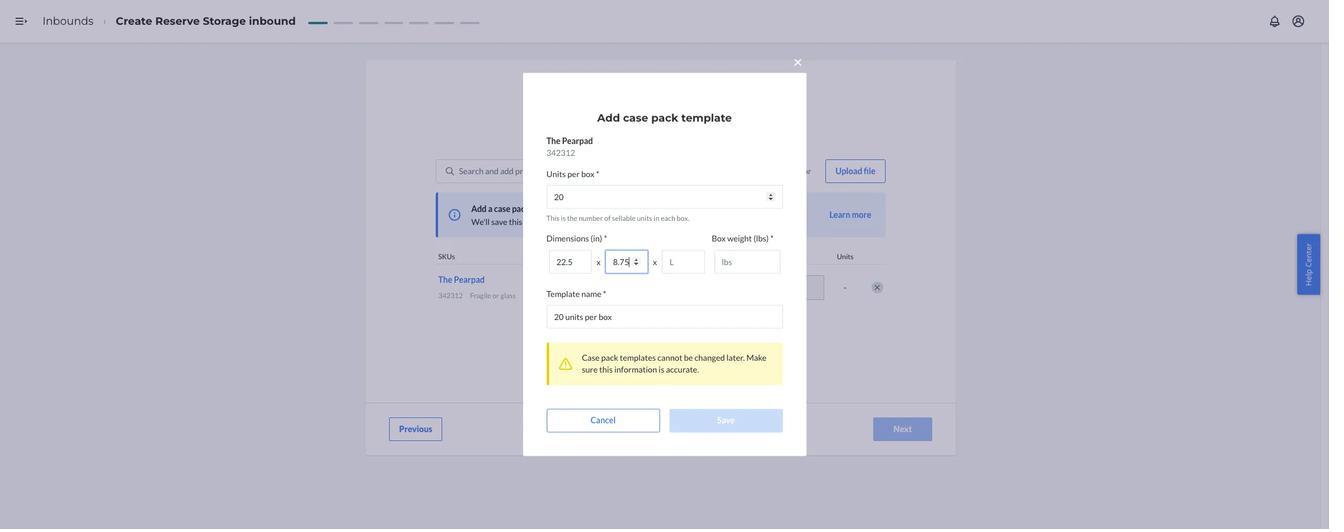 Task type: locate. For each thing, give the bounding box(es) containing it.
this
[[547, 214, 560, 223]]

the down packs in the top of the page
[[547, 136, 561, 146]]

0 vertical spatial this
[[509, 217, 523, 227]]

this
[[509, 217, 523, 227], [600, 365, 613, 375]]

1 horizontal spatial case
[[582, 353, 600, 363]]

units left per
[[547, 169, 566, 179]]

case up the outside
[[623, 112, 649, 125]]

upload file button
[[826, 160, 886, 183]]

case
[[530, 118, 548, 128], [582, 353, 600, 363]]

inbound
[[249, 15, 296, 28]]

0 vertical spatial add
[[598, 112, 620, 125]]

box. down add case pack template
[[657, 129, 672, 139]]

this right save
[[509, 217, 523, 227]]

a
[[694, 118, 699, 128], [488, 204, 493, 214]]

the pearpad link
[[438, 275, 485, 285]]

1 vertical spatial the
[[438, 275, 453, 285]]

details
[[633, 252, 654, 261]]

case for case packs must have product information or a scannable barcode on the outside of the box.
[[530, 118, 548, 128]]

342312
[[547, 148, 576, 158], [438, 291, 463, 300]]

0 vertical spatial or
[[685, 118, 693, 128]]

0 horizontal spatial the
[[438, 275, 453, 285]]

1 vertical spatial information
[[524, 217, 567, 227]]

add up we'll on the left of page
[[472, 204, 487, 214]]

0 vertical spatial case
[[530, 118, 548, 128]]

0 vertical spatial template
[[682, 112, 732, 125]]

in
[[654, 214, 660, 223]]

the inside "the pearpad 342312"
[[547, 136, 561, 146]]

0 horizontal spatial each
[[579, 204, 596, 214]]

case inside the case packs must have product information or a scannable barcode on the outside of the box.
[[530, 118, 548, 128]]

each up number
[[579, 204, 596, 214]]

box.
[[657, 129, 672, 139], [677, 214, 690, 223]]

pearpad
[[562, 136, 593, 146], [454, 275, 485, 285]]

None text field
[[547, 305, 783, 329]]

case
[[623, 112, 649, 125], [494, 204, 511, 214], [631, 283, 647, 293]]

0 horizontal spatial units
[[547, 169, 566, 179]]

1 vertical spatial for
[[569, 217, 579, 227]]

0 vertical spatial 342312
[[547, 148, 576, 158]]

0 vertical spatial the
[[780, 118, 792, 128]]

x left packing
[[597, 257, 601, 267]]

1 vertical spatial the
[[644, 129, 656, 139]]

the
[[780, 118, 792, 128], [644, 129, 656, 139], [567, 214, 578, 223]]

number
[[579, 214, 603, 223]]

add right +
[[614, 283, 629, 293]]

pearpad for the pearpad
[[454, 275, 485, 285]]

packing details
[[608, 252, 654, 261]]

1 vertical spatial add
[[472, 204, 487, 214]]

342312 up units per box *
[[547, 148, 576, 158]]

product.
[[598, 204, 629, 214]]

information right product
[[640, 118, 683, 128]]

information
[[640, 118, 683, 128], [524, 217, 567, 227], [615, 365, 658, 375]]

is down cannot
[[659, 365, 665, 375]]

1 horizontal spatial box.
[[677, 214, 690, 223]]

template left barcode on the right top
[[682, 112, 732, 125]]

learn more
[[830, 210, 872, 220]]

0 horizontal spatial x
[[597, 257, 601, 267]]

box. inside the case packs must have product information or a scannable barcode on the outside of the box.
[[657, 129, 672, 139]]

1 vertical spatial template
[[531, 204, 565, 214]]

0 vertical spatial for
[[566, 204, 577, 214]]

is
[[561, 214, 566, 223], [659, 365, 665, 375]]

template
[[547, 289, 580, 299]]

a up save
[[488, 204, 493, 214]]

case inside add a case pack template for each product. we'll save this information for future inbounds.
[[494, 204, 511, 214]]

1 horizontal spatial a
[[694, 118, 699, 128]]

pearpad up fragile
[[454, 275, 485, 285]]

the pearpad 342312
[[547, 136, 593, 158]]

or left glass
[[493, 291, 500, 300]]

each right in
[[661, 214, 676, 223]]

-
[[844, 282, 847, 292]]

2 vertical spatial template
[[668, 283, 701, 293]]

case for + add case pack template
[[631, 283, 647, 293]]

pearpad down the must
[[562, 136, 593, 146]]

1 horizontal spatial the
[[547, 136, 561, 146]]

1 horizontal spatial this
[[600, 365, 613, 375]]

0 vertical spatial is
[[561, 214, 566, 223]]

template inside add a case pack template for each product. we'll save this information for future inbounds.
[[531, 204, 565, 214]]

add case pack template
[[598, 112, 732, 125]]

0 horizontal spatial or
[[493, 291, 500, 300]]

create
[[116, 15, 152, 28]]

the pearpad
[[438, 275, 485, 285]]

1 vertical spatial is
[[659, 365, 665, 375]]

is right this
[[561, 214, 566, 223]]

of inside the case packs must have product information or a scannable barcode on the outside of the box.
[[635, 129, 642, 139]]

lbs number field
[[715, 250, 781, 274]]

0 horizontal spatial a
[[488, 204, 493, 214]]

x
[[597, 257, 601, 267], [653, 257, 657, 267]]

add
[[598, 112, 620, 125], [472, 204, 487, 214], [614, 283, 629, 293]]

1 vertical spatial this
[[600, 365, 613, 375]]

2 horizontal spatial the
[[780, 118, 792, 128]]

information up dimensions
[[524, 217, 567, 227]]

pack inside case pack templates cannot be changed later. make sure this information is accurate.
[[602, 353, 619, 363]]

0 horizontal spatial the
[[567, 214, 578, 223]]

inbounds link
[[43, 15, 94, 28]]

case up save
[[494, 204, 511, 214]]

0 horizontal spatial box.
[[657, 129, 672, 139]]

on
[[769, 118, 778, 128]]

2 horizontal spatial or
[[804, 166, 812, 176]]

1 vertical spatial case
[[582, 353, 600, 363]]

reserve
[[155, 15, 200, 28]]

save
[[492, 217, 508, 227]]

for
[[566, 204, 577, 214], [569, 217, 579, 227]]

the down skus
[[438, 275, 453, 285]]

H number field
[[549, 250, 592, 274]]

0 horizontal spatial this
[[509, 217, 523, 227]]

2 vertical spatial information
[[615, 365, 658, 375]]

pack inside add a case pack template for each product. we'll save this information for future inbounds.
[[512, 204, 530, 214]]

product
[[610, 118, 639, 128]]

2 vertical spatial add
[[614, 283, 629, 293]]

1 vertical spatial box.
[[677, 214, 690, 223]]

scannable
[[700, 118, 736, 128]]

units up -
[[838, 252, 854, 261]]

box. inside × document
[[677, 214, 690, 223]]

0 vertical spatial the
[[547, 136, 561, 146]]

or
[[685, 118, 693, 128], [804, 166, 812, 176], [493, 291, 500, 300]]

1 horizontal spatial each
[[661, 214, 676, 223]]

template up this
[[531, 204, 565, 214]]

template down l number field
[[668, 283, 701, 293]]

0 vertical spatial case
[[623, 112, 649, 125]]

342312 down the pearpad
[[438, 291, 463, 300]]

template for + add case pack template
[[668, 283, 701, 293]]

box. right in
[[677, 214, 690, 223]]

units
[[547, 169, 566, 179], [838, 252, 854, 261]]

0 vertical spatial pearpad
[[562, 136, 593, 146]]

information inside add a case pack template for each product. we'll save this information for future inbounds.
[[524, 217, 567, 227]]

the right on
[[780, 118, 792, 128]]

1 vertical spatial pearpad
[[454, 275, 485, 285]]

case left packs in the top of the page
[[530, 118, 548, 128]]

pearpad inside "the pearpad 342312"
[[562, 136, 593, 146]]

this inside add a case pack template for each product. we'll save this information for future inbounds.
[[509, 217, 523, 227]]

1 horizontal spatial units
[[838, 252, 854, 261]]

case up sure
[[582, 353, 600, 363]]

the inside × document
[[567, 214, 578, 223]]

Number of boxes number field
[[773, 275, 825, 300]]

of down product
[[635, 129, 642, 139]]

0 horizontal spatial pearpad
[[454, 275, 485, 285]]

cancel
[[591, 416, 616, 426]]

0 vertical spatial information
[[640, 118, 683, 128]]

2 vertical spatial or
[[493, 291, 500, 300]]

1 horizontal spatial x
[[653, 257, 657, 267]]

1 horizontal spatial of
[[635, 129, 642, 139]]

case down w number field
[[631, 283, 647, 293]]

x up + add case pack template
[[653, 257, 657, 267]]

1 horizontal spatial is
[[659, 365, 665, 375]]

template
[[682, 112, 732, 125], [531, 204, 565, 214], [668, 283, 701, 293]]

× button
[[790, 49, 807, 72]]

0 vertical spatial box.
[[657, 129, 672, 139]]

row
[[436, 264, 886, 310]]

for up dimensions
[[566, 204, 577, 214]]

previous
[[399, 424, 433, 434]]

2 vertical spatial the
[[567, 214, 578, 223]]

* right (in)
[[604, 234, 608, 244]]

0 horizontal spatial case
[[530, 118, 548, 128]]

units inside × document
[[547, 169, 566, 179]]

1 horizontal spatial 342312
[[547, 148, 576, 158]]

case inside + add case pack template link
[[631, 283, 647, 293]]

storage
[[203, 15, 246, 28]]

information down templates
[[615, 365, 658, 375]]

the
[[547, 136, 561, 146], [438, 275, 453, 285]]

2 x from the left
[[653, 257, 657, 267]]

1 vertical spatial case
[[494, 204, 511, 214]]

information inside the case packs must have product information or a scannable barcode on the outside of the box.
[[640, 118, 683, 128]]

future
[[581, 217, 604, 227]]

0 vertical spatial of
[[635, 129, 642, 139]]

this right sure
[[600, 365, 613, 375]]

1 vertical spatial a
[[488, 204, 493, 214]]

1 vertical spatial units
[[838, 252, 854, 261]]

template inside × document
[[682, 112, 732, 125]]

add for add case pack template
[[598, 112, 620, 125]]

add up the outside
[[598, 112, 620, 125]]

1 horizontal spatial pearpad
[[562, 136, 593, 146]]

add inside × document
[[598, 112, 620, 125]]

the down add case pack template
[[644, 129, 656, 139]]

case packs must have product information or a scannable barcode on the outside of the box.
[[530, 118, 792, 139]]

have
[[591, 118, 609, 128]]

0 vertical spatial units
[[547, 169, 566, 179]]

*
[[596, 169, 600, 179], [604, 234, 608, 244], [771, 234, 774, 244], [603, 289, 607, 299]]

2 vertical spatial case
[[631, 283, 647, 293]]

0 vertical spatial a
[[694, 118, 699, 128]]

of down the product.
[[605, 214, 611, 223]]

1 horizontal spatial or
[[685, 118, 693, 128]]

each
[[579, 204, 596, 214], [661, 214, 676, 223]]

changed
[[695, 353, 725, 363]]

1 vertical spatial of
[[605, 214, 611, 223]]

for up dimensions (in) *
[[569, 217, 579, 227]]

save
[[718, 416, 735, 426]]

add inside add a case pack template for each product. we'll save this information for future inbounds.
[[472, 204, 487, 214]]

of
[[635, 129, 642, 139], [605, 214, 611, 223]]

the left number
[[567, 214, 578, 223]]

+ add case pack template link
[[607, 283, 758, 295]]

1 vertical spatial 342312
[[438, 291, 463, 300]]

case inside case pack templates cannot be changed later. make sure this information is accurate.
[[582, 353, 600, 363]]

inbounds.
[[605, 217, 640, 227]]

help
[[1304, 269, 1315, 286]]

a left "scannable"
[[694, 118, 699, 128]]

the for the pearpad 342312
[[547, 136, 561, 146]]

0 horizontal spatial of
[[605, 214, 611, 223]]

or left upload
[[804, 166, 812, 176]]

or left "scannable"
[[685, 118, 693, 128]]

search image
[[446, 167, 454, 175]]

None number field
[[547, 185, 783, 209]]

barcode
[[738, 118, 767, 128]]



Task type: vqa. For each thing, say whether or not it's contained in the screenshot.
supply
no



Task type: describe. For each thing, give the bounding box(es) containing it.
learn more button
[[830, 209, 872, 221]]

outside
[[606, 129, 633, 139]]

packing
[[608, 252, 632, 261]]

each inside × document
[[661, 214, 676, 223]]

cancel button
[[547, 409, 660, 433]]

a inside the case packs must have product information or a scannable barcode on the outside of the box.
[[694, 118, 699, 128]]

we'll
[[472, 217, 490, 227]]

a inside add a case pack template for each product. we'll save this information for future inbounds.
[[488, 204, 493, 214]]

W number field
[[606, 250, 649, 274]]

(in)
[[591, 234, 603, 244]]

sure
[[582, 365, 598, 375]]

this inside case pack templates cannot be changed later. make sure this information is accurate.
[[600, 365, 613, 375]]

fragile
[[470, 291, 491, 300]]

box
[[582, 169, 595, 179]]

add for add a case pack template for each product. we'll save this information for future inbounds.
[[472, 204, 487, 214]]

of inside × document
[[605, 214, 611, 223]]

case for case pack templates cannot be changed later. make sure this information is accurate.
[[582, 353, 600, 363]]

upload
[[836, 166, 863, 176]]

units per box *
[[547, 169, 600, 179]]

units for units per box *
[[547, 169, 566, 179]]

template name *
[[547, 289, 607, 299]]

1 vertical spatial or
[[804, 166, 812, 176]]

1 horizontal spatial the
[[644, 129, 656, 139]]

is inside case pack templates cannot be changed later. make sure this information is accurate.
[[659, 365, 665, 375]]

breadcrumbs navigation
[[33, 4, 305, 39]]

inbounds
[[43, 15, 94, 28]]

weight
[[728, 234, 752, 244]]

or inside row
[[493, 291, 500, 300]]

* right box
[[596, 169, 600, 179]]

× document
[[523, 49, 807, 456]]

information inside case pack templates cannot be changed later. make sure this information is accurate.
[[615, 365, 658, 375]]

* left +
[[603, 289, 607, 299]]

(lbs)
[[754, 234, 769, 244]]

sellable
[[612, 214, 636, 223]]

case inside × document
[[623, 112, 649, 125]]

342312 inside "the pearpad 342312"
[[547, 148, 576, 158]]

per
[[568, 169, 580, 179]]

help center button
[[1298, 234, 1321, 295]]

save button
[[670, 409, 783, 433]]

row containing the pearpad
[[436, 264, 886, 310]]

help center
[[1304, 243, 1315, 286]]

+
[[607, 283, 612, 293]]

accurate.
[[666, 365, 699, 375]]

box
[[712, 234, 726, 244]]

more
[[852, 210, 872, 220]]

×
[[794, 52, 803, 72]]

later.
[[727, 353, 745, 363]]

L number field
[[662, 250, 705, 274]]

0 horizontal spatial is
[[561, 214, 566, 223]]

cannot
[[658, 353, 683, 363]]

must
[[572, 118, 590, 128]]

center
[[1304, 243, 1315, 267]]

the for the pearpad
[[438, 275, 453, 285]]

units for units
[[838, 252, 854, 261]]

1 x from the left
[[597, 257, 601, 267]]

upload file
[[836, 166, 876, 176]]

dimensions
[[547, 234, 589, 244]]

* right (lbs)
[[771, 234, 774, 244]]

packs
[[550, 118, 570, 128]]

fragile or glass
[[470, 291, 516, 300]]

learn
[[830, 210, 851, 220]]

boxes
[[770, 252, 789, 261]]

units
[[637, 214, 653, 223]]

add a case pack template for each product. we'll save this information for future inbounds.
[[472, 204, 640, 227]]

dimensions (in) *
[[547, 234, 608, 244]]

template for add a case pack template for each product. we'll save this information for future inbounds.
[[531, 204, 565, 214]]

each inside add a case pack template for each product. we'll save this information for future inbounds.
[[579, 204, 596, 214]]

next
[[894, 424, 913, 434]]

name
[[582, 289, 602, 299]]

glass
[[501, 291, 516, 300]]

previous button
[[389, 418, 443, 441]]

pack inside row
[[648, 283, 666, 293]]

or inside the case packs must have product information or a scannable barcode on the outside of the box.
[[685, 118, 693, 128]]

0 horizontal spatial 342312
[[438, 291, 463, 300]]

file
[[864, 166, 876, 176]]

pearpad for the pearpad 342312
[[562, 136, 593, 146]]

be
[[684, 353, 693, 363]]

none text field inside × document
[[547, 305, 783, 329]]

templates
[[620, 353, 656, 363]]

next button
[[874, 418, 933, 441]]

case pack templates cannot be changed later. make sure this information is accurate.
[[582, 353, 767, 375]]

skus
[[438, 252, 455, 261]]

+ add case pack template
[[607, 283, 701, 293]]

create reserve storage inbound
[[116, 15, 296, 28]]

make
[[747, 353, 767, 363]]

this is the number of sellable units in each box.
[[547, 214, 690, 223]]

box weight (lbs) *
[[712, 234, 774, 244]]

case for add a case pack template for each product. we'll save this information for future inbounds.
[[494, 204, 511, 214]]



